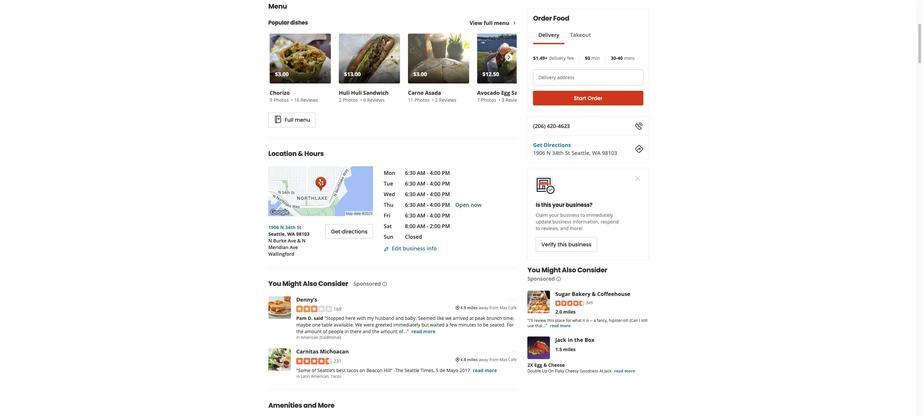 Task type: locate. For each thing, give the bounding box(es) containing it.
sandwich
[[363, 89, 389, 96], [512, 89, 537, 96]]

16 info v2 image
[[556, 276, 561, 282], [382, 281, 388, 287]]

2 delivery from the top
[[538, 74, 556, 80]]

0 horizontal spatial sandwich
[[363, 89, 389, 96]]

this inside the "i'll review this place for what it is -- a fancy, hipster-ish (can i still use that…"
[[547, 318, 554, 323]]

0 vertical spatial of
[[323, 328, 327, 335]]

1 vertical spatial mas
[[500, 357, 507, 363]]

34th inside 1906 n 34th st seattle, wa 98103 n burke ave & n meridian ave wallingford
[[285, 224, 296, 230]]

2 pm from the top
[[442, 180, 450, 187]]

4 6:30 am - 4:00 pm from the top
[[405, 201, 450, 209]]

1 vertical spatial wa
[[287, 231, 295, 237]]

reviews right 6
[[367, 97, 385, 103]]

1 vertical spatial seattle,
[[268, 231, 286, 237]]

am for sat
[[417, 222, 425, 230]]

in inside "some of seattle's best tacos on beacon hill" -the seattle times, 5 de mayo 2017 read more in latin american, tacos
[[296, 373, 300, 379]]

more left what
[[560, 323, 571, 329]]

1 pm from the top
[[442, 169, 450, 177]]

get left directions
[[331, 228, 340, 235]]

delivery for delivery
[[538, 31, 559, 39]]

ave up "wallingford"
[[290, 244, 298, 250]]

miles right 4.8
[[467, 357, 478, 363]]

0 vertical spatial 24 more v2 image
[[509, 296, 517, 304]]

table
[[322, 322, 333, 328]]

1 vertical spatial delivery
[[538, 74, 556, 80]]

(206)
[[533, 122, 546, 130]]

egg right the 2x
[[534, 362, 542, 368]]

this right is
[[541, 201, 551, 209]]

4 am from the top
[[417, 201, 425, 209]]

2 sandwich from the left
[[512, 89, 537, 96]]

98103 inside the get directions 1906 n 34th st seattle, wa 98103
[[602, 149, 617, 157]]

4.5 star rating image for 349
[[555, 301, 585, 306]]

2 24 more v2 image from the top
[[509, 348, 517, 356]]

1 horizontal spatial st
[[565, 149, 570, 157]]

24 more v2 image up 4.8 miles away from mas cafe
[[509, 348, 517, 356]]

1 horizontal spatial 1906
[[533, 149, 545, 157]]

1 vertical spatial you
[[268, 279, 281, 288]]

you up sugar bakery & coffeehouse 'image'
[[527, 265, 540, 275]]

might down verify
[[541, 265, 561, 275]]

order inside button
[[588, 94, 602, 102]]

0 vertical spatial 1906
[[533, 149, 545, 157]]

1 vertical spatial might
[[282, 279, 302, 288]]

wallingford
[[268, 251, 294, 257]]

said
[[314, 315, 323, 321]]

egg for sandwich
[[501, 89, 510, 96]]

the down "maybe"
[[296, 328, 303, 335]]

start order
[[574, 94, 602, 102]]

3 6:30 am - 4:00 pm from the top
[[405, 191, 450, 198]]

egg inside "2x egg & cheese double up on flaky cheesy goodness at jack read more"
[[534, 362, 542, 368]]

1 mas from the top
[[500, 305, 507, 311]]

cafe for carnitas michoacan
[[508, 357, 517, 363]]

min
[[591, 55, 600, 61]]

sandwich inside huli huli sandwich 2 photos
[[363, 89, 389, 96]]

double
[[527, 368, 541, 374]]

carne
[[408, 89, 424, 96]]

more inside "some of seattle's best tacos on beacon hill" -the seattle times, 5 de mayo 2017 read more in latin american, tacos
[[485, 367, 497, 373]]

n
[[547, 149, 551, 157], [280, 224, 284, 230], [268, 237, 272, 244], [302, 237, 306, 244]]

1 horizontal spatial get
[[533, 141, 542, 149]]

0 horizontal spatial immediately
[[393, 322, 420, 328]]

photos inside avocado egg sandwich 7 photos
[[481, 97, 496, 103]]

delivery inside tab list
[[538, 31, 559, 39]]

& inside "2x egg & cheese double up on flaky cheesy goodness at jack read more"
[[543, 362, 547, 368]]

& left on
[[543, 362, 547, 368]]

2 horizontal spatial to
[[580, 212, 585, 218]]

this left "place"
[[547, 318, 554, 323]]

1 vertical spatial away
[[479, 357, 488, 363]]

0 vertical spatial from
[[489, 305, 499, 311]]

0 horizontal spatial jack
[[555, 336, 566, 343]]

flaky
[[555, 368, 564, 374]]

order right start
[[588, 94, 602, 102]]

0 horizontal spatial 1906
[[268, 224, 279, 230]]

1 vertical spatial also
[[303, 279, 317, 288]]

read more down "but"
[[411, 328, 436, 335]]

1906 inside 1906 n 34th st seattle, wa 98103 n burke ave & n meridian ave wallingford
[[268, 224, 279, 230]]

with
[[357, 315, 366, 321]]

immediately inside "stopped here with my husband and baby. seemed like we arrived at peak brunch time, maybe one table available. we were greeted immediately but waited a few minutes to be seated. for the amount of people in there and the amount of…"
[[393, 322, 420, 328]]

the
[[395, 367, 403, 373]]

sandwich up 6 reviews
[[363, 89, 389, 96]]

am
[[417, 169, 425, 177], [417, 180, 425, 187], [417, 191, 425, 198], [417, 201, 425, 209], [417, 212, 425, 219], [417, 222, 425, 230]]

1 vertical spatial consider
[[318, 279, 348, 288]]

5 am from the top
[[417, 212, 425, 219]]

0 horizontal spatial egg
[[501, 89, 510, 96]]

1906 up burke
[[268, 224, 279, 230]]

- inside "some of seattle's best tacos on beacon hill" -the seattle times, 5 de mayo 2017 read more in latin american, tacos
[[394, 367, 395, 373]]

pm for sat
[[442, 222, 450, 230]]

and left more!
[[560, 225, 568, 231]]

4.5 star rating image
[[555, 301, 585, 306], [296, 358, 332, 364]]

4 reviews from the left
[[506, 97, 523, 103]]

sandwich up 3 reviews
[[512, 89, 537, 96]]

0 vertical spatial this
[[541, 201, 551, 209]]

6:30 am - 4:00 pm for mon
[[405, 169, 450, 177]]

6 am from the top
[[417, 222, 425, 230]]

4 4:00 from the top
[[430, 201, 441, 209]]

6:30 for tue
[[405, 180, 416, 187]]

photos down avocado
[[481, 97, 496, 103]]

map image
[[268, 166, 373, 216]]

5 6:30 from the top
[[405, 212, 416, 219]]

cafe
[[508, 305, 517, 311], [508, 357, 517, 363]]

1 vertical spatial from
[[489, 357, 499, 363]]

immediately up respond
[[586, 212, 613, 218]]

1 2 from the left
[[339, 97, 342, 103]]

0 vertical spatial 98103
[[602, 149, 617, 157]]

6 pm from the top
[[442, 222, 450, 230]]

mins
[[624, 55, 635, 61]]

menu element
[[258, 0, 540, 127]]

chorizo 9 photos
[[270, 89, 290, 103]]

98103 down 1906 n 34th st link
[[296, 231, 310, 237]]

1 amount from the left
[[305, 328, 322, 335]]

40
[[618, 55, 623, 61]]

review
[[534, 318, 546, 323]]

menu left 14 chevron right outline image
[[494, 19, 509, 27]]

directions
[[342, 228, 368, 235]]

1 sandwich from the left
[[363, 89, 389, 96]]

3 photos from the left
[[415, 97, 430, 103]]

pm for wed
[[442, 191, 450, 198]]

1 4:00 from the top
[[430, 169, 441, 177]]

0 vertical spatial menu
[[494, 19, 509, 27]]

1 horizontal spatial 98103
[[602, 149, 617, 157]]

2 $3.00 from the left
[[413, 71, 427, 78]]

from right 4.8
[[489, 357, 499, 363]]

1 delivery from the top
[[538, 31, 559, 39]]

verify this business
[[541, 241, 591, 248]]

5 6:30 am - 4:00 pm from the top
[[405, 212, 450, 219]]

16 pencil v2 image
[[384, 246, 389, 252]]

1 vertical spatial 4.5 star rating image
[[296, 358, 332, 364]]

2 6:30 from the top
[[405, 180, 416, 187]]

cafe up time,
[[508, 305, 517, 311]]

34th down directions
[[552, 149, 564, 157]]

egg
[[501, 89, 510, 96], [534, 362, 542, 368]]

4:00 for tue
[[430, 180, 441, 187]]

of inside "some of seattle's best tacos on beacon hill" -the seattle times, 5 de mayo 2017 read more in latin american, tacos
[[312, 367, 316, 373]]

verify this business button
[[536, 237, 597, 252]]

3 pm from the top
[[442, 191, 450, 198]]

1 horizontal spatial huli
[[351, 89, 362, 96]]

0 vertical spatial st
[[565, 149, 570, 157]]

1 vertical spatial of
[[312, 367, 316, 373]]

of right latin
[[312, 367, 316, 373]]

0 vertical spatial to
[[580, 212, 585, 218]]

0 horizontal spatial you might also consider
[[268, 279, 348, 288]]

full
[[285, 116, 293, 124]]

n down get directions link
[[547, 149, 551, 157]]

- for mon
[[427, 169, 429, 177]]

24 phone v2 image
[[635, 122, 643, 130]]

amount down greeted
[[381, 328, 398, 335]]

sugar
[[555, 290, 570, 298]]

0 horizontal spatial 98103
[[296, 231, 310, 237]]

0 horizontal spatial $3.00
[[275, 71, 289, 78]]

1 vertical spatial you might also consider
[[268, 279, 348, 288]]

0 vertical spatial immediately
[[586, 212, 613, 218]]

am for thu
[[417, 201, 425, 209]]

photos inside 'chorizo 9 photos'
[[274, 97, 289, 103]]

0 vertical spatial consider
[[577, 265, 607, 275]]

1 6:30 am - 4:00 pm from the top
[[405, 169, 450, 177]]

a right is
[[594, 318, 596, 323]]

pam d. said
[[296, 315, 323, 321]]

4:00
[[430, 169, 441, 177], [430, 180, 441, 187], [430, 191, 441, 198], [430, 201, 441, 209], [430, 212, 441, 219]]

1 horizontal spatial also
[[562, 265, 576, 275]]

8:00
[[405, 222, 416, 230]]

2 inside huli huli sandwich 2 photos
[[339, 97, 342, 103]]

2 reviews from the left
[[367, 97, 385, 103]]

1 24 more v2 image from the top
[[509, 296, 517, 304]]

sandwich inside avocado egg sandwich 7 photos
[[512, 89, 537, 96]]

4.5 star rating image for 231
[[296, 358, 332, 364]]

read more down 2.0
[[550, 323, 571, 329]]

wa inside 1906 n 34th st seattle, wa 98103 n burke ave & n meridian ave wallingford
[[287, 231, 295, 237]]

1 vertical spatial 98103
[[296, 231, 310, 237]]

more!
[[570, 225, 583, 231]]

people
[[329, 328, 343, 335]]

1 photos from the left
[[274, 97, 289, 103]]

a inside the "i'll review this place for what it is -- a fancy, hipster-ish (can i still use that…"
[[594, 318, 596, 323]]

miles right 1.5
[[563, 346, 576, 352]]

photos down chorizo
[[274, 97, 289, 103]]

to
[[580, 212, 585, 218], [536, 225, 540, 231], [478, 322, 482, 328]]

14 chevron right outline image
[[512, 21, 517, 25]]

1 $3.00 from the left
[[275, 71, 289, 78]]

0 horizontal spatial a
[[446, 322, 448, 328]]

0 horizontal spatial 16 info v2 image
[[382, 281, 388, 287]]

2 vertical spatial to
[[478, 322, 482, 328]]

0 horizontal spatial of
[[312, 367, 316, 373]]

one
[[312, 322, 321, 328]]

jack up 1.5
[[555, 336, 566, 343]]

business down the 'closed'
[[403, 245, 425, 252]]

0 vertical spatial mas
[[500, 305, 507, 311]]

more
[[318, 401, 335, 410]]

to up information, at the right bottom of page
[[580, 212, 585, 218]]

2 reviews
[[435, 97, 456, 103]]

tab list
[[533, 31, 596, 44]]

order
[[533, 14, 552, 23], [588, 94, 602, 102]]

my
[[367, 315, 374, 321]]

0 horizontal spatial to
[[478, 322, 482, 328]]

0 horizontal spatial st
[[297, 224, 301, 230]]

previous image
[[272, 53, 280, 61]]

-
[[427, 169, 429, 177], [427, 180, 429, 187], [427, 191, 429, 198], [427, 201, 429, 209], [427, 212, 429, 219], [427, 222, 429, 230], [590, 318, 591, 323], [591, 318, 593, 323], [394, 367, 395, 373]]

full menu link
[[268, 113, 316, 127]]

1 from from the top
[[489, 305, 499, 311]]

read right at on the right of page
[[614, 368, 623, 374]]

miles right 4.9
[[467, 305, 478, 311]]

30-
[[611, 55, 618, 61]]

consider up sugar bakery & coffeehouse
[[577, 265, 607, 275]]

business down more!
[[568, 241, 591, 248]]

update
[[536, 219, 551, 225]]

0 horizontal spatial huli
[[339, 89, 350, 96]]

tab list containing delivery
[[533, 31, 596, 44]]

delivery left address
[[538, 74, 556, 80]]

16 marker v2 image
[[455, 357, 460, 363]]

get
[[533, 141, 542, 149], [331, 228, 340, 235]]

get inside the location & hours element
[[331, 228, 340, 235]]

1 horizontal spatial you might also consider
[[527, 265, 607, 275]]

on
[[360, 367, 365, 373]]

egg inside avocado egg sandwich 7 photos
[[501, 89, 510, 96]]

1 horizontal spatial a
[[594, 318, 596, 323]]

photos left 6
[[343, 97, 358, 103]]

0 vertical spatial egg
[[501, 89, 510, 96]]

start order button
[[533, 91, 643, 105]]

in left latin
[[296, 373, 300, 379]]

$3.00 for carne
[[413, 71, 427, 78]]

5 pm from the top
[[442, 212, 450, 219]]

2:00
[[430, 222, 441, 230]]

cafe left the 2x
[[508, 357, 517, 363]]

6:30 for thu
[[405, 201, 416, 209]]

1 6:30 from the top
[[405, 169, 416, 177]]

24 menu v2 image
[[274, 116, 282, 124]]

amenities
[[268, 401, 302, 410]]

2 cafe from the top
[[508, 357, 517, 363]]

6:30 am - 4:00 pm
[[405, 169, 450, 177], [405, 180, 450, 187], [405, 191, 450, 198], [405, 201, 450, 209], [405, 212, 450, 219]]

reviews right the 16
[[301, 97, 318, 103]]

consider
[[577, 265, 607, 275], [318, 279, 348, 288]]

0 vertical spatial order
[[533, 14, 552, 23]]

2 left 6
[[339, 97, 342, 103]]

2 huli from the left
[[351, 89, 362, 96]]

amount
[[305, 328, 322, 335], [381, 328, 398, 335]]

2 4:00 from the top
[[430, 180, 441, 187]]

more down 4.8 miles away from mas cafe
[[485, 367, 497, 373]]

get inside the get directions 1906 n 34th st seattle, wa 98103
[[533, 141, 542, 149]]

1 horizontal spatial 4.5 star rating image
[[555, 301, 585, 306]]

$12.50
[[483, 71, 499, 78]]

wa
[[592, 149, 601, 157], [287, 231, 295, 237]]

miles up for
[[563, 309, 576, 315]]

1 cafe from the top
[[508, 305, 517, 311]]

is
[[586, 318, 589, 323]]

98103 left 24 directions v2 image
[[602, 149, 617, 157]]

0 horizontal spatial 34th
[[285, 224, 296, 230]]

0 vertical spatial seattle,
[[571, 149, 591, 157]]

420-
[[547, 122, 558, 130]]

1 horizontal spatial 34th
[[552, 149, 564, 157]]

photos inside huli huli sandwich 2 photos
[[343, 97, 358, 103]]

1 horizontal spatial amount
[[381, 328, 398, 335]]

0 horizontal spatial order
[[533, 14, 552, 23]]

1 vertical spatial st
[[297, 224, 301, 230]]

from for carnitas michoacan
[[489, 357, 499, 363]]

1 vertical spatial get
[[331, 228, 340, 235]]

1 horizontal spatial of
[[323, 328, 327, 335]]

0 vertical spatial ave
[[288, 237, 296, 244]]

your
[[552, 201, 565, 209], [549, 212, 559, 218]]

miles inside jack in the box 1.5 miles
[[563, 346, 576, 352]]

2 photos from the left
[[343, 97, 358, 103]]

mas up time,
[[500, 305, 507, 311]]

to left the be
[[478, 322, 482, 328]]

4:00 for thu
[[430, 201, 441, 209]]

also up denny's
[[303, 279, 317, 288]]

reviews right 3
[[506, 97, 523, 103]]

the down were
[[372, 328, 379, 335]]

close image
[[634, 174, 642, 182]]

9
[[270, 97, 272, 103]]

0 vertical spatial wa
[[592, 149, 601, 157]]

next image
[[505, 53, 512, 61]]

menu
[[494, 19, 509, 27], [295, 116, 310, 124]]

you might also consider up denny's
[[268, 279, 348, 288]]

more right at on the right of page
[[624, 368, 635, 374]]

4 6:30 from the top
[[405, 201, 416, 209]]

a
[[594, 318, 596, 323], [446, 322, 448, 328]]

$1.49+
[[533, 55, 548, 61]]

cafe for denny's
[[508, 305, 517, 311]]

1 vertical spatial this
[[558, 241, 567, 248]]

more down "but"
[[423, 328, 436, 335]]

3 reviews from the left
[[439, 97, 456, 103]]

0 vertical spatial get
[[533, 141, 542, 149]]

1 am from the top
[[417, 169, 425, 177]]

you might also consider up sugar
[[527, 265, 607, 275]]

0 horizontal spatial also
[[303, 279, 317, 288]]

2 away from the top
[[479, 357, 488, 363]]

1 reviews from the left
[[301, 97, 318, 103]]

you up the denny's 'image' at the left bottom of page
[[268, 279, 281, 288]]

is
[[536, 201, 540, 209]]

might up denny's 'link'
[[282, 279, 302, 288]]

3 am from the top
[[417, 191, 425, 198]]

reviews for avocado egg sandwich
[[506, 97, 523, 103]]

1 vertical spatial immediately
[[393, 322, 420, 328]]

chorizo image
[[270, 34, 331, 83]]

this right verify
[[558, 241, 567, 248]]

your right claim on the right of page
[[549, 212, 559, 218]]

$3.00
[[275, 71, 289, 78], [413, 71, 427, 78]]

1 away from the top
[[479, 305, 488, 311]]

1906
[[533, 149, 545, 157], [268, 224, 279, 230]]

pm for mon
[[442, 169, 450, 177]]

5 4:00 from the top
[[430, 212, 441, 219]]

the left box
[[574, 336, 583, 343]]

jack inside jack in the box 1.5 miles
[[555, 336, 566, 343]]

34th
[[552, 149, 564, 157], [285, 224, 296, 230]]

photos down carne
[[415, 97, 430, 103]]

0 horizontal spatial read more
[[411, 328, 436, 335]]

0 horizontal spatial the
[[296, 328, 303, 335]]

34th up burke
[[285, 224, 296, 230]]

info
[[427, 245, 437, 252]]

1 horizontal spatial egg
[[534, 362, 542, 368]]

of
[[323, 328, 327, 335], [312, 367, 316, 373]]

miles
[[467, 305, 478, 311], [563, 309, 576, 315], [563, 346, 576, 352], [467, 357, 478, 363]]

order left food
[[533, 14, 552, 23]]

4:00 for mon
[[430, 169, 441, 177]]

$3.00 up carne
[[413, 71, 427, 78]]

0 vertical spatial you
[[527, 265, 540, 275]]

more inside "2x egg & cheese double up on flaky cheesy goodness at jack read more"
[[624, 368, 635, 374]]

carnitas michoacan image
[[268, 348, 291, 371]]

1 vertical spatial jack
[[604, 368, 612, 374]]

0 vertical spatial 4.5 star rating image
[[555, 301, 585, 306]]

1 horizontal spatial 16 info v2 image
[[556, 276, 561, 282]]

2 vertical spatial this
[[547, 318, 554, 323]]

up
[[542, 368, 547, 374]]

0 vertical spatial jack
[[555, 336, 566, 343]]

$13.00
[[344, 71, 361, 78]]

$3.00 for chorizo
[[275, 71, 289, 78]]

24 more v2 image
[[509, 296, 517, 304], [509, 348, 517, 356]]

your right is
[[552, 201, 565, 209]]

1 horizontal spatial immediately
[[586, 212, 613, 218]]

hill"
[[384, 367, 393, 373]]

& inside 1906 n 34th st seattle, wa 98103 n burke ave & n meridian ave wallingford
[[297, 237, 301, 244]]

4 pm from the top
[[442, 201, 450, 209]]

am for tue
[[417, 180, 425, 187]]

2 mas from the top
[[500, 357, 507, 363]]

delivery tab panel
[[533, 44, 596, 47]]

american,
[[311, 373, 330, 379]]

2 6:30 am - 4:00 pm from the top
[[405, 180, 450, 187]]

a left the few
[[446, 322, 448, 328]]

this inside is this your business? claim your business to immediately update business information, respond to reviews, and more!
[[541, 201, 551, 209]]

0 horizontal spatial wa
[[287, 231, 295, 237]]

delivery
[[538, 31, 559, 39], [538, 74, 556, 80]]

away right 4.8
[[479, 357, 488, 363]]

of down table
[[323, 328, 327, 335]]

1906 down get directions link
[[533, 149, 545, 157]]

also
[[562, 265, 576, 275], [303, 279, 317, 288]]

"some of seattle's best tacos on beacon hill" -the seattle times, 5 de mayo 2017 read more in latin american, tacos
[[296, 367, 497, 379]]

- for wed
[[427, 191, 429, 198]]

away up peak on the right bottom
[[479, 305, 488, 311]]

4 photos from the left
[[481, 97, 496, 103]]

mas left the 2x
[[500, 357, 507, 363]]

2 down asada on the left of page
[[435, 97, 438, 103]]

4.5 star rating image down the carnitas
[[296, 358, 332, 364]]

ave right burke
[[288, 237, 296, 244]]

away for denny's
[[479, 305, 488, 311]]

1 horizontal spatial seattle,
[[571, 149, 591, 157]]

1 vertical spatial cafe
[[508, 357, 517, 363]]

st inside the get directions 1906 n 34th st seattle, wa 98103
[[565, 149, 570, 157]]

i
[[639, 318, 640, 323]]

3 6:30 from the top
[[405, 191, 416, 198]]

pm for fri
[[442, 212, 450, 219]]

1 vertical spatial 34th
[[285, 224, 296, 230]]

to down update
[[536, 225, 540, 231]]

this inside button
[[558, 241, 567, 248]]

16 marker v2 image
[[455, 305, 460, 310]]

arrived
[[453, 315, 468, 321]]

pm for thu
[[442, 201, 450, 209]]

the inside jack in the box 1.5 miles
[[574, 336, 583, 343]]

n inside the get directions 1906 n 34th st seattle, wa 98103
[[547, 149, 551, 157]]

miles for 4.8 miles away from mas cafe
[[467, 357, 478, 363]]

98103 inside 1906 n 34th st seattle, wa 98103 n burke ave & n meridian ave wallingford
[[296, 231, 310, 237]]

1 vertical spatial 1906
[[268, 224, 279, 230]]

in left box
[[568, 336, 573, 343]]

1 horizontal spatial wa
[[592, 149, 601, 157]]

0 horizontal spatial amount
[[305, 328, 322, 335]]

1 vertical spatial menu
[[295, 116, 310, 124]]

1 vertical spatial 24 more v2 image
[[509, 348, 517, 356]]

coffeehouse
[[597, 290, 630, 298]]

2 horizontal spatial the
[[574, 336, 583, 343]]

1 horizontal spatial 2
[[435, 97, 438, 103]]

24 more v2 image up time,
[[509, 296, 517, 304]]

photos inside "carne asada 11 photos"
[[415, 97, 430, 103]]

reviews down asada on the left of page
[[439, 97, 456, 103]]

delivery down order food
[[538, 31, 559, 39]]

$0 min
[[585, 55, 600, 61]]

read right 2017 at the bottom of page
[[473, 367, 484, 373]]

also up sugar
[[562, 265, 576, 275]]

wa inside the get directions 1906 n 34th st seattle, wa 98103
[[592, 149, 601, 157]]

is this your business? claim your business to immediately update business information, respond to reviews, and more!
[[536, 201, 619, 231]]

jack right at on the right of page
[[604, 368, 612, 374]]

1 vertical spatial ave
[[290, 244, 298, 250]]

menu inside "link"
[[295, 116, 310, 124]]

it
[[583, 318, 585, 323]]

2 am from the top
[[417, 180, 425, 187]]

0 vertical spatial 34th
[[552, 149, 564, 157]]

meridian
[[268, 244, 289, 250]]

3 4:00 from the top
[[430, 191, 441, 198]]

egg up 3
[[501, 89, 510, 96]]

fri
[[384, 212, 390, 219]]

amount down one
[[305, 328, 322, 335]]

1 horizontal spatial might
[[541, 265, 561, 275]]

- for sat
[[427, 222, 429, 230]]

4.5 star rating image up the 2.0 miles
[[555, 301, 585, 306]]

0 horizontal spatial 2
[[339, 97, 342, 103]]

mas
[[500, 305, 507, 311], [500, 357, 507, 363]]

2 from from the top
[[489, 357, 499, 363]]

24 more v2 image for denny's
[[509, 296, 517, 304]]



Task type: vqa. For each thing, say whether or not it's contained in the screenshot.
the "24 more v2" image for Carnitas Michoacan
yes



Task type: describe. For each thing, give the bounding box(es) containing it.
avocado egg sandwich image
[[477, 34, 538, 83]]

american
[[301, 335, 319, 340]]

to inside "stopped here with my husband and baby. seemed like we arrived at peak brunch time, maybe one table available. we were greeted immediately but waited a few minutes to be seated. for the amount of people in there and the amount of…"
[[478, 322, 482, 328]]

sun
[[384, 233, 393, 240]]

read down "but"
[[411, 328, 422, 335]]

time,
[[503, 315, 514, 321]]

1 horizontal spatial consider
[[577, 265, 607, 275]]

2x
[[527, 362, 533, 368]]

and inside is this your business? claim your business to immediately update business information, respond to reviews, and more!
[[560, 225, 568, 231]]

0 horizontal spatial consider
[[318, 279, 348, 288]]

beacon
[[366, 367, 383, 373]]

16 reviews
[[294, 97, 318, 103]]

huli huli sandwich 2 photos
[[339, 89, 389, 103]]

reviews for chorizo
[[301, 97, 318, 103]]

get for get directions
[[331, 228, 340, 235]]

read more link down 2.0
[[550, 323, 571, 329]]

still
[[641, 318, 647, 323]]

0 vertical spatial also
[[562, 265, 576, 275]]

location & hours element
[[258, 138, 527, 257]]

business up reviews,
[[552, 219, 571, 225]]

huli huli sandwich image
[[339, 34, 400, 83]]

n up burke
[[280, 224, 284, 230]]

fee
[[567, 55, 574, 61]]

read more link down 4.8 miles away from mas cafe
[[473, 367, 497, 373]]

carne asada image
[[408, 34, 469, 83]]

of inside "stopped here with my husband and baby. seemed like we arrived at peak brunch time, maybe one table available. we were greeted immediately but waited a few minutes to be seated. for the amount of people in there and the amount of…"
[[323, 328, 327, 335]]

seattle's
[[317, 367, 335, 373]]

3
[[502, 97, 504, 103]]

4:00 for fri
[[430, 212, 441, 219]]

delivery for delivery address
[[538, 74, 556, 80]]

get for get directions 1906 n 34th st seattle, wa 98103
[[533, 141, 542, 149]]

get directions 1906 n 34th st seattle, wa 98103
[[533, 141, 617, 157]]

& left hours
[[298, 149, 303, 158]]

30-40 mins
[[611, 55, 635, 61]]

reviews for carne asada
[[439, 97, 456, 103]]

d.
[[308, 315, 313, 321]]

pm for tue
[[442, 180, 450, 187]]

away for carnitas michoacan
[[479, 357, 488, 363]]

- for tue
[[427, 180, 429, 187]]

1906 inside the get directions 1906 n 34th st seattle, wa 98103
[[533, 149, 545, 157]]

Order delivery text field
[[533, 70, 643, 85]]

5
[[436, 367, 439, 373]]

34th inside the get directions 1906 n 34th st seattle, wa 98103
[[552, 149, 564, 157]]

asada
[[425, 89, 441, 96]]

immediately inside is this your business? claim your business to immediately update business information, respond to reviews, and more!
[[586, 212, 613, 218]]

food
[[553, 14, 569, 23]]

menu
[[268, 2, 287, 11]]

and left baby.
[[395, 315, 404, 321]]

read inside "2x egg & cheese double up on flaky cheesy goodness at jack read more"
[[614, 368, 623, 374]]

- for thu
[[427, 201, 429, 209]]

n right burke
[[302, 237, 306, 244]]

popular dishes
[[268, 19, 308, 27]]

claim
[[536, 212, 548, 218]]

open now
[[455, 201, 482, 209]]

read more for read more link underneath "but"
[[411, 328, 436, 335]]

seattle, inside the get directions 1906 n 34th st seattle, wa 98103
[[571, 149, 591, 157]]

6:30 for wed
[[405, 191, 416, 198]]

this for your
[[541, 201, 551, 209]]

16
[[294, 97, 299, 103]]

am for wed
[[417, 191, 425, 198]]

sandwich for huli huli sandwich
[[363, 89, 389, 96]]

delivery
[[549, 55, 566, 61]]

burke
[[273, 237, 287, 244]]

and down were
[[363, 328, 371, 335]]

reviews for huli huli sandwich
[[367, 97, 385, 103]]

mon
[[384, 169, 395, 177]]

location & hours
[[268, 149, 324, 158]]

pam
[[296, 315, 307, 321]]

denny's image
[[268, 296, 291, 319]]

miles for 4.9 miles away from mas cafe
[[467, 305, 478, 311]]

"i'll
[[527, 318, 533, 323]]

24 more v2 image for carnitas michoacan
[[509, 348, 517, 356]]

6:30 am - 4:00 pm for fri
[[405, 212, 450, 219]]

11
[[408, 97, 413, 103]]

- for fri
[[427, 212, 429, 219]]

0 vertical spatial your
[[552, 201, 565, 209]]

8:00 am - 2:00 pm
[[405, 222, 450, 230]]

4.9
[[460, 305, 466, 311]]

bakery
[[572, 290, 590, 298]]

4623
[[558, 122, 570, 130]]

mas for denny's
[[500, 305, 507, 311]]

goodness
[[580, 368, 598, 374]]

2 2 from the left
[[435, 97, 438, 103]]

6:30 am - 4:00 pm for tue
[[405, 180, 450, 187]]

information,
[[573, 219, 599, 225]]

6 reviews
[[363, 97, 385, 103]]

mas for carnitas michoacan
[[500, 357, 507, 363]]

24 directions v2 image
[[635, 145, 643, 153]]

view full menu
[[470, 19, 509, 27]]

mayo
[[446, 367, 458, 373]]

a inside "stopped here with my husband and baby. seemed like we arrived at peak brunch time, maybe one table available. we were greeted immediately but waited a few minutes to be seated. for the amount of people in there and the amount of…"
[[446, 322, 448, 328]]

place
[[555, 318, 565, 323]]

seated.
[[490, 322, 506, 328]]

read inside "some of seattle's best tacos on beacon hill" -the seattle times, 5 de mayo 2017 read more in latin american, tacos
[[473, 367, 484, 373]]

6:30 for fri
[[405, 212, 416, 219]]

$1.49+ delivery fee
[[533, 55, 574, 61]]

0 horizontal spatial you
[[268, 279, 281, 288]]

1 horizontal spatial menu
[[494, 19, 509, 27]]

latin
[[301, 373, 310, 379]]

sugar bakery & coffeehouse image
[[527, 291, 550, 313]]

1 horizontal spatial the
[[372, 328, 379, 335]]

0 horizontal spatial sponsored
[[354, 280, 381, 287]]

4.9 miles away from mas cafe
[[460, 305, 517, 311]]

that…"
[[535, 323, 547, 329]]

full menu
[[285, 116, 310, 124]]

avocado
[[477, 89, 500, 96]]

jack in the box image
[[527, 337, 550, 359]]

business down business? at the right of page
[[560, 212, 579, 218]]

open
[[455, 201, 469, 209]]

n left burke
[[268, 237, 272, 244]]

full
[[484, 19, 493, 27]]

sugar bakery & coffeehouse link
[[555, 290, 630, 298]]

& up 349
[[592, 290, 596, 298]]

read more for read more link underneath 2.0
[[550, 323, 571, 329]]

denny's link
[[296, 296, 317, 303]]

1906 n 34th st link
[[268, 224, 301, 230]]

am for fri
[[417, 212, 425, 219]]

delivery address
[[538, 74, 574, 80]]

1 vertical spatial your
[[549, 212, 559, 218]]

michoacan
[[320, 348, 349, 355]]

box
[[585, 336, 594, 343]]

2 amount from the left
[[381, 328, 398, 335]]

and left more
[[303, 401, 317, 410]]

(can
[[630, 318, 638, 323]]

read more link right at on the right of page
[[614, 368, 635, 374]]

6:30 am - 4:00 pm for wed
[[405, 191, 450, 198]]

jack in the box 1.5 miles
[[555, 336, 594, 352]]

0 vertical spatial you might also consider
[[527, 265, 607, 275]]

view
[[470, 19, 482, 27]]

2.0
[[555, 309, 562, 315]]

egg for &
[[534, 362, 542, 368]]

read more link down "but"
[[411, 328, 436, 335]]

6:30 am - 4:00 pm for thu
[[405, 201, 450, 209]]

business inside button
[[568, 241, 591, 248]]

view full menu link
[[470, 19, 517, 27]]

thu
[[384, 201, 394, 209]]

in left american
[[296, 335, 300, 340]]

miles for 2.0 miles
[[563, 309, 576, 315]]

am for mon
[[417, 169, 425, 177]]

respond
[[601, 219, 619, 225]]

st inside 1906 n 34th st seattle, wa 98103 n burke ave & n meridian ave wallingford
[[297, 224, 301, 230]]

maybe
[[296, 322, 311, 328]]

verify
[[541, 241, 556, 248]]

peak
[[475, 315, 485, 321]]

in american (traditional)
[[296, 335, 341, 340]]

1 huli from the left
[[339, 89, 350, 96]]

wed
[[384, 191, 395, 198]]

this for business
[[558, 241, 567, 248]]

in inside "stopped here with my husband and baby. seemed like we arrived at peak brunch time, maybe one table available. we were greeted immediately but waited a few minutes to be seated. for the amount of people in there and the amount of…"
[[345, 328, 349, 335]]

tacos
[[347, 367, 358, 373]]

1 horizontal spatial sponsored
[[527, 275, 555, 282]]

business inside the location & hours element
[[403, 245, 425, 252]]

4:00 for wed
[[430, 191, 441, 198]]

jack inside "2x egg & cheese double up on flaky cheesy goodness at jack read more"
[[604, 368, 612, 374]]

carnitas
[[296, 348, 319, 355]]

1.5
[[555, 346, 562, 352]]

directions
[[544, 141, 571, 149]]

read right 'that…"'
[[550, 323, 559, 329]]

4.8
[[460, 357, 466, 363]]

greeted
[[375, 322, 392, 328]]

seattle, inside 1906 n 34th st seattle, wa 98103 n burke ave & n meridian ave wallingford
[[268, 231, 286, 237]]

3 star rating image
[[296, 306, 332, 312]]

sandwich for avocado egg sandwich
[[512, 89, 537, 96]]

1 vertical spatial to
[[536, 225, 540, 231]]

in inside jack in the box 1.5 miles
[[568, 336, 573, 343]]

6:30 for mon
[[405, 169, 416, 177]]

from for denny's
[[489, 305, 499, 311]]

cheese
[[548, 362, 565, 368]]

closed
[[405, 233, 422, 240]]

takeout
[[570, 31, 591, 39]]

hours
[[304, 149, 324, 158]]

(206) 420-4623
[[533, 122, 570, 130]]



